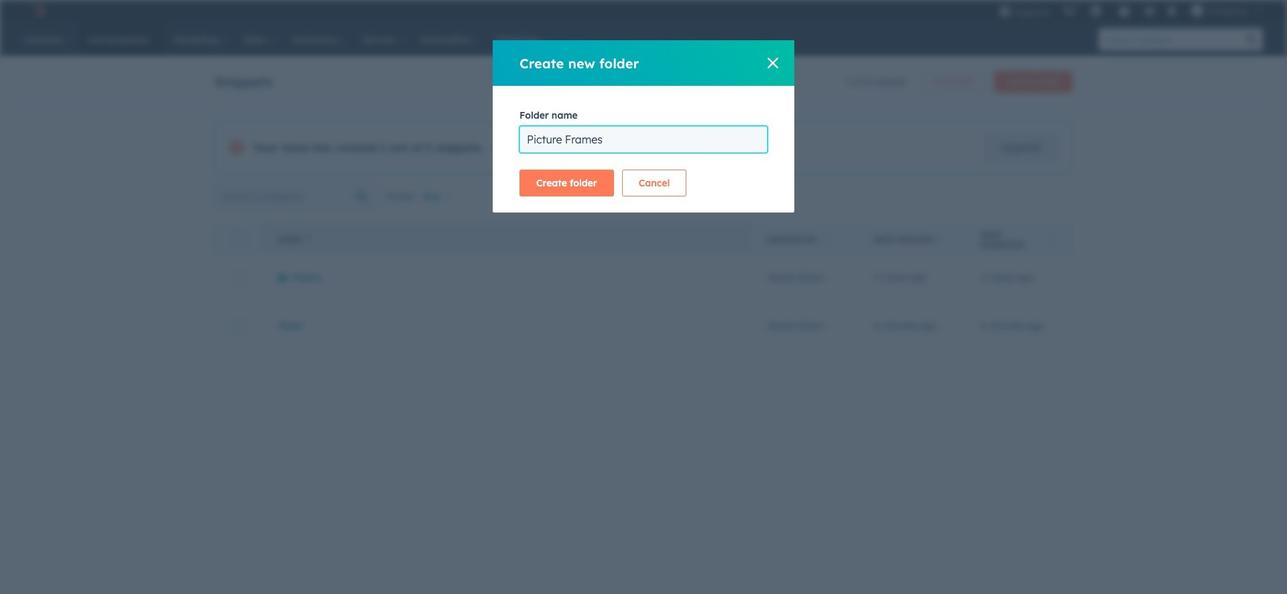 Task type: vqa. For each thing, say whether or not it's contained in the screenshot.
rightmost the Press to sort. element
yes



Task type: locate. For each thing, give the bounding box(es) containing it.
menu
[[993, 0, 1272, 21]]

ascending sort. press to sort descending. element
[[306, 234, 311, 246]]

0 horizontal spatial press to sort. element
[[822, 234, 827, 246]]

press to sort. element
[[822, 234, 827, 246], [939, 234, 944, 246], [1052, 234, 1057, 246]]

press to sort. image
[[939, 234, 944, 244], [1052, 234, 1057, 244]]

2 press to sort. image from the left
[[1052, 234, 1057, 244]]

jacob simon image
[[1192, 5, 1204, 17]]

2 horizontal spatial press to sort. element
[[1052, 234, 1057, 246]]

1 press to sort. element from the left
[[822, 234, 827, 246]]

0 horizontal spatial press to sort. image
[[939, 234, 944, 244]]

1 horizontal spatial press to sort. element
[[939, 234, 944, 246]]

None text field
[[520, 126, 768, 153]]

1 horizontal spatial press to sort. image
[[1052, 234, 1057, 244]]

press to sort. image
[[822, 234, 827, 244]]

ascending sort. press to sort descending. image
[[306, 234, 311, 244]]

3 press to sort. element from the left
[[1052, 234, 1057, 246]]

1 press to sort. image from the left
[[939, 234, 944, 244]]

banner
[[215, 67, 1073, 93]]

Search search field
[[215, 183, 378, 210]]

Search HubSpot search field
[[1099, 28, 1241, 51]]

press to sort. image for 2nd press to sort. element from left
[[939, 234, 944, 244]]



Task type: describe. For each thing, give the bounding box(es) containing it.
marketplaces image
[[1091, 6, 1103, 18]]

press to sort. image for 1st press to sort. element from the right
[[1052, 234, 1057, 244]]

close image
[[768, 58, 779, 68]]

2 press to sort. element from the left
[[939, 234, 944, 246]]



